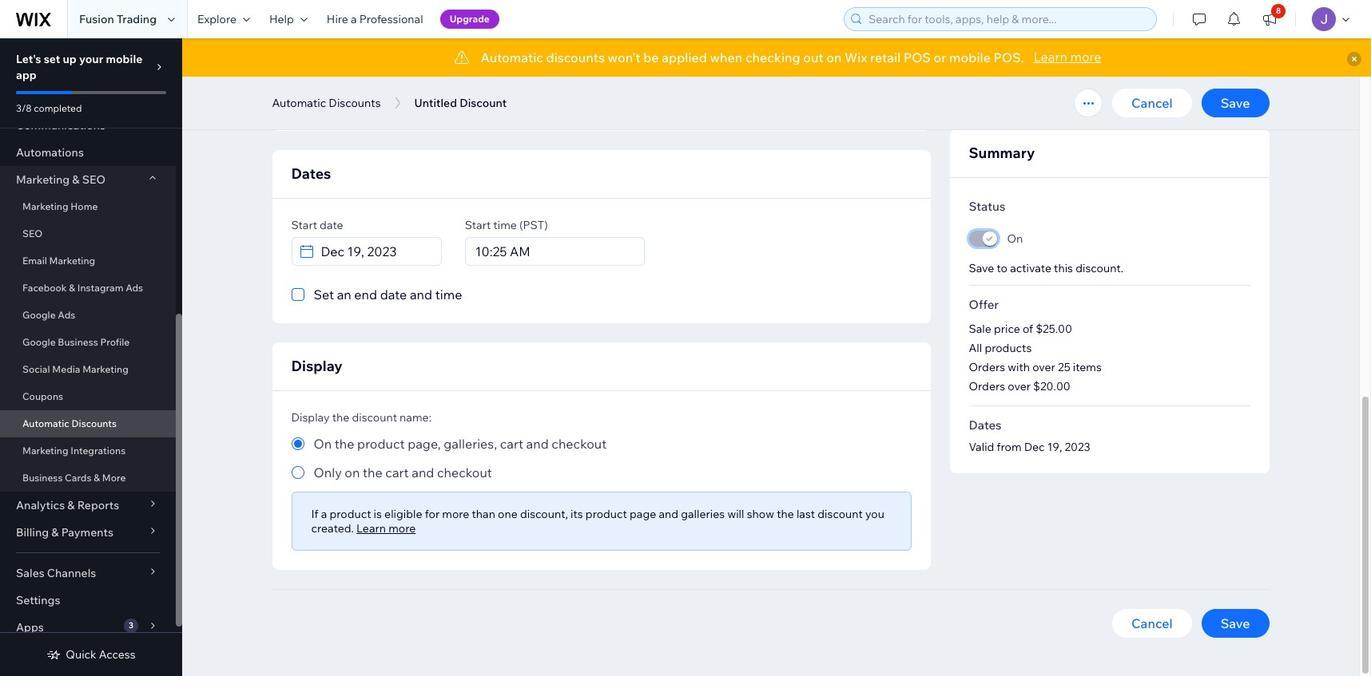Task type: vqa. For each thing, say whether or not it's contained in the screenshot.
the PayPal within the Buy It Now 'Buy it Now' with PayPal button
no



Task type: describe. For each thing, give the bounding box(es) containing it.
0 vertical spatial checkout
[[552, 436, 607, 452]]

galleries,
[[444, 436, 497, 452]]

explore
[[197, 12, 236, 26]]

let's set up your mobile app
[[16, 52, 143, 82]]

1 horizontal spatial eligible
[[442, 97, 480, 112]]

out
[[803, 50, 824, 66]]

google for google ads
[[22, 309, 56, 321]]

communications
[[16, 118, 106, 133]]

business cards & more
[[22, 472, 126, 484]]

eligible inside if a product is eligible for more than one discount, its product page and galleries will show the last discount you created.
[[384, 507, 422, 522]]

product for page,
[[357, 436, 405, 452]]

automatic discounts for automatic discounts link
[[22, 418, 117, 430]]

fusion trading
[[79, 12, 157, 26]]

instagram
[[77, 282, 123, 294]]

of
[[1023, 322, 1033, 336]]

8 button
[[1252, 0, 1287, 38]]

let's
[[16, 52, 41, 66]]

0 horizontal spatial checkout
[[437, 465, 492, 481]]

price
[[994, 322, 1020, 336]]

time inside 'option'
[[435, 287, 462, 303]]

1 vertical spatial discount
[[352, 411, 397, 425]]

$
[[616, 66, 625, 81]]

0 vertical spatial to
[[401, 97, 412, 112]]

each
[[415, 97, 440, 112]]

1 vertical spatial save
[[969, 261, 994, 276]]

2 cancel button from the top
[[1112, 610, 1192, 638]]

only
[[314, 465, 342, 481]]

1 orders from the top
[[969, 360, 1005, 375]]

mobile inside alert
[[949, 50, 991, 66]]

start for start time (pst)
[[465, 218, 491, 233]]

learn more for learn more link to the bottom
[[356, 522, 416, 536]]

untitled discount
[[414, 96, 507, 110]]

completed
[[34, 102, 82, 114]]

billing & payments button
[[0, 519, 176, 547]]

upgrade button
[[440, 10, 499, 29]]

professional
[[359, 12, 423, 26]]

help button
[[260, 0, 317, 38]]

facebook & instagram ads link
[[0, 275, 176, 302]]

date inside 'option'
[[380, 287, 407, 303]]

1 vertical spatial seo
[[22, 228, 43, 240]]

apps
[[16, 621, 44, 635]]

with
[[1008, 360, 1030, 375]]

learn for learn more link to the bottom
[[356, 522, 386, 536]]

its
[[571, 507, 583, 522]]

display the discount name:
[[291, 411, 432, 425]]

access
[[99, 648, 136, 662]]

business inside business cards & more link
[[22, 472, 63, 484]]

0 text field
[[625, 60, 696, 87]]

discounts for automatic discounts link
[[72, 418, 117, 430]]

if
[[311, 507, 318, 522]]

1 vertical spatial learn more link
[[356, 522, 416, 536]]

automatic discounts for automatic discounts button
[[272, 96, 381, 110]]

social media marketing link
[[0, 356, 176, 384]]

from
[[997, 440, 1022, 455]]

untitled discount button
[[406, 91, 515, 115]]

your
[[79, 52, 103, 66]]

1 cancel button from the top
[[1112, 89, 1192, 117]]

0 horizontal spatial more
[[388, 522, 416, 536]]

sales channels
[[16, 567, 96, 581]]

settings link
[[0, 587, 176, 614]]

& for reports
[[67, 499, 75, 513]]

fusion
[[79, 12, 114, 26]]

set
[[44, 52, 60, 66]]

item.
[[483, 97, 509, 112]]

seo link
[[0, 221, 176, 248]]

an
[[337, 287, 351, 303]]

Select field
[[297, 60, 573, 87]]

1 vertical spatial on
[[345, 465, 360, 481]]

2 horizontal spatial more
[[1070, 49, 1101, 65]]

marketing & seo
[[16, 173, 106, 187]]

25
[[1058, 360, 1070, 375]]

dates for dates valid from dec 19, 2023
[[969, 418, 1002, 433]]

automatic discounts link
[[0, 411, 176, 438]]

0 vertical spatial discount
[[314, 97, 359, 112]]

for
[[425, 507, 440, 522]]

valid
[[969, 440, 994, 455]]

discounts
[[546, 50, 605, 66]]

and inside 'option'
[[410, 287, 432, 303]]

learn more for the right learn more link
[[1034, 49, 1101, 65]]

1 cancel from the top
[[1131, 95, 1173, 111]]

marketing home
[[22, 201, 98, 213]]

cards
[[65, 472, 91, 484]]

the down display the discount name:
[[335, 436, 354, 452]]

than
[[472, 507, 495, 522]]

8
[[1276, 6, 1281, 16]]

is
[[374, 507, 382, 522]]

google business profile
[[22, 336, 130, 348]]

summary
[[969, 144, 1035, 162]]

set an end date and time
[[314, 287, 462, 303]]

sidebar element
[[0, 0, 182, 677]]

discount,
[[520, 507, 568, 522]]

sales channels button
[[0, 560, 176, 587]]

1 horizontal spatial learn more link
[[1034, 47, 1101, 66]]

google for google business profile
[[22, 336, 56, 348]]

3/8 completed
[[16, 102, 82, 114]]

one
[[498, 507, 518, 522]]

all
[[969, 341, 982, 356]]

billing & payments
[[16, 526, 113, 540]]

dates valid from dec 19, 2023
[[969, 418, 1090, 455]]

dec
[[1024, 440, 1045, 455]]

& for instagram
[[69, 282, 75, 294]]

social media marketing
[[22, 364, 128, 376]]

hire a professional link
[[317, 0, 433, 38]]

end
[[354, 287, 377, 303]]

display for display the discount name:
[[291, 411, 330, 425]]

save to activate this discount.
[[969, 261, 1123, 276]]

$20.00
[[1033, 380, 1071, 394]]

0 vertical spatial time
[[493, 218, 517, 233]]

facebook & instagram ads
[[22, 282, 143, 294]]

email
[[22, 255, 47, 267]]

show
[[747, 507, 774, 522]]

and inside if a product is eligible for more than one discount, its product page and galleries will show the last discount you created.
[[659, 507, 678, 522]]

discount inside if a product is eligible for more than one discount, its product page and galleries will show the last discount you created.
[[818, 507, 863, 522]]

Search for tools, apps, help & more... field
[[864, 8, 1151, 30]]

0 horizontal spatial cart
[[385, 465, 409, 481]]

& for seo
[[72, 173, 80, 187]]

items
[[1073, 360, 1102, 375]]



Task type: locate. For each thing, give the bounding box(es) containing it.
email marketing link
[[0, 248, 176, 275]]

the discount applies to each eligible item.
[[291, 97, 509, 112]]

1 vertical spatial learn
[[356, 522, 386, 536]]

automatic discounts
[[272, 96, 381, 110], [22, 418, 117, 430]]

1 vertical spatial to
[[997, 261, 1008, 276]]

0 horizontal spatial to
[[401, 97, 412, 112]]

product
[[357, 436, 405, 452], [330, 507, 371, 522], [586, 507, 627, 522]]

1 horizontal spatial on
[[1007, 232, 1023, 246]]

1 horizontal spatial learn more
[[1034, 49, 1101, 65]]

galleries
[[681, 507, 725, 522]]

save for second cancel button
[[1221, 616, 1250, 632]]

and
[[410, 287, 432, 303], [526, 436, 549, 452], [412, 465, 434, 481], [659, 507, 678, 522]]

0 vertical spatial orders
[[969, 360, 1005, 375]]

marketing up facebook & instagram ads
[[49, 255, 95, 267]]

1 horizontal spatial start
[[465, 218, 491, 233]]

0 vertical spatial discounts
[[329, 96, 381, 110]]

help
[[269, 12, 294, 26]]

a right hire
[[351, 12, 357, 26]]

more right is
[[388, 522, 416, 536]]

1 save button from the top
[[1201, 89, 1269, 117]]

to left each
[[401, 97, 412, 112]]

1 vertical spatial automatic discounts
[[22, 418, 117, 430]]

mobile
[[949, 50, 991, 66], [106, 52, 143, 66]]

1 vertical spatial over
[[1008, 380, 1031, 394]]

over down with
[[1008, 380, 1031, 394]]

reports
[[77, 499, 119, 513]]

dates inside dates valid from dec 19, 2023
[[969, 418, 1002, 433]]

seo
[[82, 173, 106, 187], [22, 228, 43, 240]]

ads
[[126, 282, 143, 294], [58, 309, 75, 321]]

& for payments
[[51, 526, 59, 540]]

more
[[102, 472, 126, 484]]

coupons link
[[0, 384, 176, 411]]

0 vertical spatial learn more
[[1034, 49, 1101, 65]]

discount
[[314, 97, 359, 112], [352, 411, 397, 425], [818, 507, 863, 522]]

(pst)
[[519, 218, 548, 233]]

start left (pst)
[[465, 218, 491, 233]]

discount right last
[[818, 507, 863, 522]]

marketing up business cards & more
[[22, 445, 68, 457]]

wix
[[845, 50, 867, 66]]

0 vertical spatial ads
[[126, 282, 143, 294]]

start for start date
[[291, 218, 317, 233]]

a for product
[[321, 507, 327, 522]]

learn more link
[[1034, 47, 1101, 66], [356, 522, 416, 536]]

more inside if a product is eligible for more than one discount, its product page and galleries will show the last discount you created.
[[442, 507, 469, 522]]

start date
[[291, 218, 343, 233]]

automatic for automatic discounts link
[[22, 418, 69, 430]]

0 horizontal spatial eligible
[[384, 507, 422, 522]]

page
[[630, 507, 656, 522]]

save button for second cancel button
[[1201, 610, 1269, 638]]

save
[[1221, 95, 1250, 111], [969, 261, 994, 276], [1221, 616, 1250, 632]]

0 vertical spatial eligible
[[442, 97, 480, 112]]

a inside if a product is eligible for more than one discount, its product page and galleries will show the last discount you created.
[[321, 507, 327, 522]]

sale price of $25.00 all products orders with over 25 items orders over $20.00
[[969, 322, 1102, 394]]

1 vertical spatial discounts
[[72, 418, 117, 430]]

1 horizontal spatial dates
[[969, 418, 1002, 433]]

save for 2nd cancel button from the bottom
[[1221, 95, 1250, 111]]

1 vertical spatial time
[[435, 287, 462, 303]]

sales
[[16, 567, 45, 581]]

trading
[[117, 12, 157, 26]]

None field
[[470, 238, 639, 265]]

learn more left for
[[356, 522, 416, 536]]

start
[[291, 218, 317, 233], [465, 218, 491, 233]]

2 vertical spatial discount
[[818, 507, 863, 522]]

the
[[291, 97, 311, 112]]

product inside option group
[[357, 436, 405, 452]]

learn more inside alert
[[1034, 49, 1101, 65]]

analytics & reports
[[16, 499, 119, 513]]

marketing down marketing & seo
[[22, 201, 68, 213]]

alert
[[182, 38, 1371, 77]]

0 vertical spatial over
[[1032, 360, 1055, 375]]

eligible right is
[[384, 507, 422, 522]]

time
[[493, 218, 517, 233], [435, 287, 462, 303]]

learn inside alert
[[1034, 49, 1067, 65]]

0 horizontal spatial learn more
[[356, 522, 416, 536]]

1 vertical spatial on
[[314, 436, 332, 452]]

marketing inside marketing integrations link
[[22, 445, 68, 457]]

this
[[1054, 261, 1073, 276]]

google up social
[[22, 336, 56, 348]]

and down page,
[[412, 465, 434, 481]]

1 horizontal spatial automatic discounts
[[272, 96, 381, 110]]

discount left "name:"
[[352, 411, 397, 425]]

1 horizontal spatial mobile
[[949, 50, 991, 66]]

0 vertical spatial learn more link
[[1034, 47, 1101, 66]]

start up set
[[291, 218, 317, 233]]

& up the home
[[72, 173, 80, 187]]

on the product page, galleries, cart and checkout
[[314, 436, 607, 452]]

0 vertical spatial save
[[1221, 95, 1250, 111]]

discounts up integrations
[[72, 418, 117, 430]]

hire
[[327, 12, 348, 26]]

learn more right pos.
[[1034, 49, 1101, 65]]

ads right instagram
[[126, 282, 143, 294]]

display up the only
[[291, 411, 330, 425]]

marketing for integrations
[[22, 445, 68, 457]]

mobile right or
[[949, 50, 991, 66]]

dates up valid
[[969, 418, 1002, 433]]

last
[[797, 507, 815, 522]]

discount.
[[1076, 261, 1123, 276]]

or
[[934, 50, 946, 66]]

1 vertical spatial automatic
[[272, 96, 326, 110]]

eligible right each
[[442, 97, 480, 112]]

1 horizontal spatial over
[[1032, 360, 1055, 375]]

1 vertical spatial date
[[380, 287, 407, 303]]

1 horizontal spatial automatic
[[272, 96, 326, 110]]

cancel
[[1131, 95, 1173, 111], [1131, 616, 1173, 632]]

more right for
[[442, 507, 469, 522]]

alert containing learn more
[[182, 38, 1371, 77]]

discounts inside button
[[329, 96, 381, 110]]

marketing inside marketing home link
[[22, 201, 68, 213]]

0 horizontal spatial time
[[435, 287, 462, 303]]

business up social media marketing
[[58, 336, 98, 348]]

cancel button
[[1112, 89, 1192, 117], [1112, 610, 1192, 638]]

1 horizontal spatial on
[[826, 50, 842, 66]]

checkout down on the product page, galleries, cart and checkout
[[437, 465, 492, 481]]

communications button
[[0, 112, 176, 139]]

product left is
[[330, 507, 371, 522]]

0 horizontal spatial on
[[314, 436, 332, 452]]

0 vertical spatial cart
[[500, 436, 523, 452]]

the inside if a product is eligible for more than one discount, its product page and galleries will show the last discount you created.
[[777, 507, 794, 522]]

1 display from the top
[[291, 357, 343, 376]]

the up the only
[[332, 411, 349, 425]]

0 horizontal spatial ads
[[58, 309, 75, 321]]

home
[[71, 201, 98, 213]]

checkout up its
[[552, 436, 607, 452]]

0 vertical spatial automatic discounts
[[272, 96, 381, 110]]

1 horizontal spatial more
[[442, 507, 469, 522]]

1 vertical spatial checkout
[[437, 465, 492, 481]]

automatic inside sidebar element
[[22, 418, 69, 430]]

marketing inside marketing & seo dropdown button
[[16, 173, 70, 187]]

discounts for automatic discounts button
[[329, 96, 381, 110]]

the up is
[[363, 465, 383, 481]]

when
[[710, 50, 743, 66]]

google
[[22, 309, 56, 321], [22, 336, 56, 348]]

marketing for &
[[16, 173, 70, 187]]

automatic inside button
[[272, 96, 326, 110]]

pos.
[[994, 50, 1024, 66]]

display up display the discount name:
[[291, 357, 343, 376]]

1 vertical spatial business
[[22, 472, 63, 484]]

2 vertical spatial automatic
[[22, 418, 69, 430]]

0 horizontal spatial learn
[[356, 522, 386, 536]]

hire a professional
[[327, 12, 423, 26]]

0 horizontal spatial learn more link
[[356, 522, 416, 536]]

page,
[[408, 436, 441, 452]]

over left 25
[[1032, 360, 1055, 375]]

marketing & seo button
[[0, 166, 176, 193]]

0 horizontal spatial automatic
[[22, 418, 69, 430]]

seo inside dropdown button
[[82, 173, 106, 187]]

learn more link right pos.
[[1034, 47, 1101, 66]]

1 horizontal spatial time
[[493, 218, 517, 233]]

product for is
[[330, 507, 371, 522]]

1 horizontal spatial to
[[997, 261, 1008, 276]]

seo up email in the left top of the page
[[22, 228, 43, 240]]

0 vertical spatial date
[[320, 218, 343, 233]]

settings
[[16, 594, 60, 608]]

the left last
[[777, 507, 794, 522]]

automatic discounts inside sidebar element
[[22, 418, 117, 430]]

facebook
[[22, 282, 67, 294]]

profile
[[100, 336, 130, 348]]

learn right the created.
[[356, 522, 386, 536]]

0 vertical spatial seo
[[82, 173, 106, 187]]

product down display the discount name:
[[357, 436, 405, 452]]

& right facebook
[[69, 282, 75, 294]]

1 vertical spatial cart
[[385, 465, 409, 481]]

products
[[985, 341, 1032, 356]]

pos
[[904, 50, 931, 66]]

Dec 19, 2023 field
[[316, 238, 436, 265]]

marketing down the automations
[[16, 173, 70, 187]]

on inside option group
[[314, 436, 332, 452]]

2 save button from the top
[[1201, 610, 1269, 638]]

checking
[[745, 50, 800, 66]]

discount right the
[[314, 97, 359, 112]]

analytics & reports button
[[0, 492, 176, 519]]

on for on
[[1007, 232, 1023, 246]]

on right "out"
[[826, 50, 842, 66]]

automatic
[[481, 50, 543, 66], [272, 96, 326, 110], [22, 418, 69, 430]]

marketing for home
[[22, 201, 68, 213]]

2 display from the top
[[291, 411, 330, 425]]

marketing inside social media marketing link
[[82, 364, 128, 376]]

offer
[[969, 297, 999, 312]]

0 vertical spatial google
[[22, 309, 56, 321]]

& left 'more'
[[94, 472, 100, 484]]

automatic for automatic discounts button
[[272, 96, 326, 110]]

google down facebook
[[22, 309, 56, 321]]

and right galleries,
[[526, 436, 549, 452]]

dates for dates
[[291, 165, 331, 183]]

0 horizontal spatial dates
[[291, 165, 331, 183]]

more
[[1070, 49, 1101, 65], [442, 507, 469, 522], [388, 522, 416, 536]]

marketing inside email marketing link
[[49, 255, 95, 267]]

1 vertical spatial eligible
[[384, 507, 422, 522]]

1 vertical spatial ads
[[58, 309, 75, 321]]

& right billing
[[51, 526, 59, 540]]

0 vertical spatial save button
[[1201, 89, 1269, 117]]

0 horizontal spatial automatic discounts
[[22, 418, 117, 430]]

0 horizontal spatial on
[[345, 465, 360, 481]]

on up the only
[[314, 436, 332, 452]]

1 start from the left
[[291, 218, 317, 233]]

app
[[16, 68, 37, 82]]

1 vertical spatial save button
[[1201, 610, 1269, 638]]

created.
[[311, 522, 354, 536]]

marketing home link
[[0, 193, 176, 221]]

product right its
[[586, 507, 627, 522]]

1 horizontal spatial learn
[[1034, 49, 1067, 65]]

0 vertical spatial dates
[[291, 165, 331, 183]]

save button
[[1201, 89, 1269, 117], [1201, 610, 1269, 638]]

1 vertical spatial google
[[22, 336, 56, 348]]

billing
[[16, 526, 49, 540]]

1 google from the top
[[22, 309, 56, 321]]

automatic inside alert
[[481, 50, 543, 66]]

date up dec 19, 2023 'field'
[[320, 218, 343, 233]]

0 vertical spatial a
[[351, 12, 357, 26]]

2 vertical spatial save
[[1221, 616, 1250, 632]]

save button for 2nd cancel button from the bottom
[[1201, 89, 1269, 117]]

0 horizontal spatial date
[[320, 218, 343, 233]]

0 vertical spatial cancel button
[[1112, 89, 1192, 117]]

a for professional
[[351, 12, 357, 26]]

& inside dropdown button
[[72, 173, 80, 187]]

seo up marketing home link
[[82, 173, 106, 187]]

set
[[314, 287, 334, 303]]

0 horizontal spatial a
[[321, 507, 327, 522]]

1 horizontal spatial checkout
[[552, 436, 607, 452]]

2 horizontal spatial automatic
[[481, 50, 543, 66]]

mobile right your
[[106, 52, 143, 66]]

a
[[351, 12, 357, 26], [321, 507, 327, 522]]

discounts inside sidebar element
[[72, 418, 117, 430]]

on up activate
[[1007, 232, 1023, 246]]

2 orders from the top
[[969, 380, 1005, 394]]

3/8
[[16, 102, 32, 114]]

marketing integrations link
[[0, 438, 176, 465]]

0 vertical spatial business
[[58, 336, 98, 348]]

ads up google business profile
[[58, 309, 75, 321]]

cart down page,
[[385, 465, 409, 481]]

1 vertical spatial dates
[[969, 418, 1002, 433]]

2 start from the left
[[465, 218, 491, 233]]

quick access
[[66, 648, 136, 662]]

1 horizontal spatial seo
[[82, 173, 106, 187]]

0 vertical spatial cancel
[[1131, 95, 1173, 111]]

0 horizontal spatial over
[[1008, 380, 1031, 394]]

dates up start date
[[291, 165, 331, 183]]

1 horizontal spatial cart
[[500, 436, 523, 452]]

1 vertical spatial cancel button
[[1112, 610, 1192, 638]]

option group containing on the product page, galleries, cart and checkout
[[291, 435, 911, 483]]

date right end
[[380, 287, 407, 303]]

on for on the product page, galleries, cart and checkout
[[314, 436, 332, 452]]

and right page
[[659, 507, 678, 522]]

learn
[[1034, 49, 1067, 65], [356, 522, 386, 536]]

0 vertical spatial learn
[[1034, 49, 1067, 65]]

0 horizontal spatial mobile
[[106, 52, 143, 66]]

2 google from the top
[[22, 336, 56, 348]]

automatic discounts inside button
[[272, 96, 381, 110]]

upgrade
[[450, 13, 490, 25]]

learn right pos.
[[1034, 49, 1067, 65]]

google ads
[[22, 309, 75, 321]]

1 horizontal spatial discounts
[[329, 96, 381, 110]]

to
[[401, 97, 412, 112], [997, 261, 1008, 276]]

2023
[[1065, 440, 1090, 455]]

learn more link left for
[[356, 522, 416, 536]]

1 horizontal spatial a
[[351, 12, 357, 26]]

0 vertical spatial on
[[826, 50, 842, 66]]

1 horizontal spatial ads
[[126, 282, 143, 294]]

option group
[[291, 435, 911, 483]]

mobile inside let's set up your mobile app
[[106, 52, 143, 66]]

status
[[969, 199, 1006, 214]]

& left reports
[[67, 499, 75, 513]]

and right end
[[410, 287, 432, 303]]

cart right galleries,
[[500, 436, 523, 452]]

social
[[22, 364, 50, 376]]

0 horizontal spatial start
[[291, 218, 317, 233]]

1 horizontal spatial date
[[380, 287, 407, 303]]

business inside google business profile link
[[58, 336, 98, 348]]

sale
[[969, 322, 991, 336]]

1 vertical spatial display
[[291, 411, 330, 425]]

dates
[[291, 165, 331, 183], [969, 418, 1002, 433]]

0 vertical spatial on
[[1007, 232, 1023, 246]]

0 vertical spatial automatic
[[481, 50, 543, 66]]

on right the only
[[345, 465, 360, 481]]

to left activate
[[997, 261, 1008, 276]]

will
[[727, 507, 744, 522]]

business up analytics
[[22, 472, 63, 484]]

2 cancel from the top
[[1131, 616, 1173, 632]]

activate
[[1010, 261, 1051, 276]]

1 vertical spatial orders
[[969, 380, 1005, 394]]

1 vertical spatial a
[[321, 507, 327, 522]]

only on the cart and checkout
[[314, 465, 492, 481]]

untitled
[[414, 96, 457, 110]]

discounts right the
[[329, 96, 381, 110]]

$25.00
[[1036, 322, 1072, 336]]

marketing down profile
[[82, 364, 128, 376]]

learn for the right learn more link
[[1034, 49, 1067, 65]]

1 vertical spatial learn more
[[356, 522, 416, 536]]

display for display
[[291, 357, 343, 376]]

a right if
[[321, 507, 327, 522]]

Set an end date and time checkbox
[[291, 285, 462, 304]]

more right pos.
[[1070, 49, 1101, 65]]



